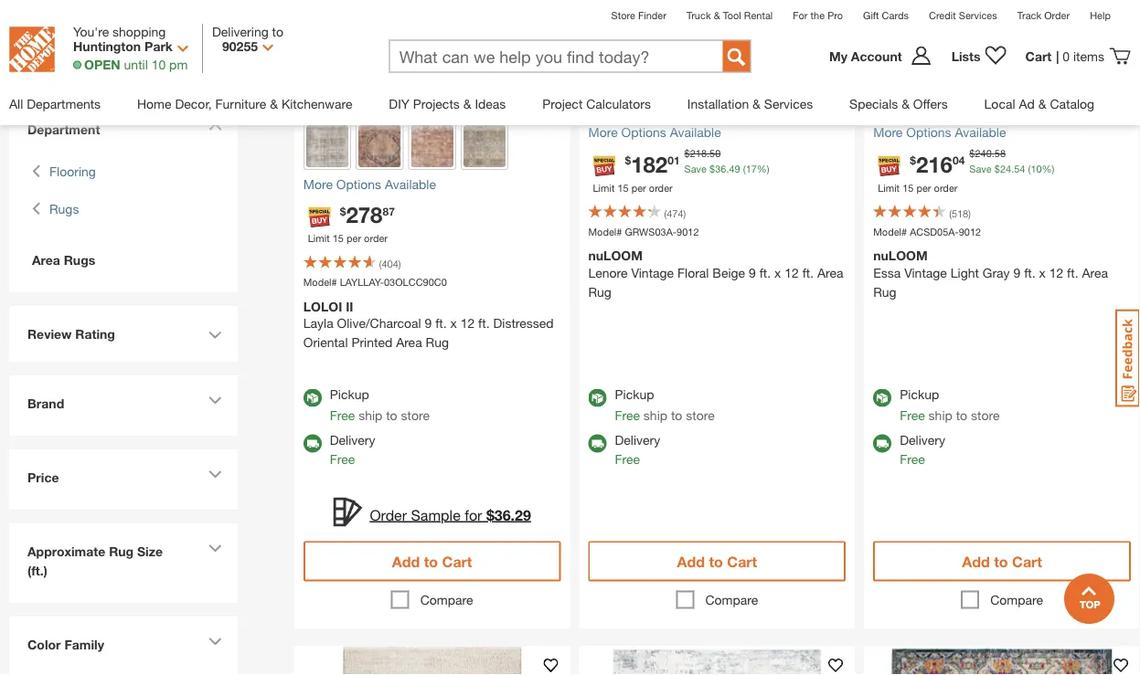 Task type: vqa. For each thing, say whether or not it's contained in the screenshot.
left Save
yes



Task type: describe. For each thing, give the bounding box(es) containing it.
save for 216
[[969, 163, 992, 174]]

lists
[[951, 49, 981, 64]]

all departments
[[9, 96, 101, 111]]

help
[[1090, 9, 1111, 21]]

per for 216
[[916, 182, 931, 194]]

) for 216
[[968, 207, 971, 219]]

available for 216
[[955, 124, 1006, 139]]

0 horizontal spatial available
[[385, 177, 436, 192]]

projects
[[413, 96, 460, 111]]

x inside loloi ii layla olive/charcoal 9 ft. x 12 ft. distressed oriental printed area rug
[[450, 316, 457, 331]]

calculators
[[586, 96, 651, 111]]

for the pro link
[[793, 9, 843, 21]]

10 inside $ 240 . 58 save $ 24 . 54 ( 10 %) limit 15 per order
[[1031, 163, 1042, 174]]

size
[[137, 544, 163, 559]]

the
[[811, 9, 825, 21]]

1 caret icon image from the top
[[208, 331, 222, 340]]

submit search image
[[727, 48, 745, 66]]

0 vertical spatial rugs
[[49, 201, 79, 216]]

open until 10 pm
[[84, 57, 188, 72]]

gift cards
[[863, 9, 909, 21]]

red / navy image
[[358, 125, 401, 167]]

delivery free for 216
[[900, 433, 945, 467]]

36
[[715, 163, 726, 174]]

474
[[667, 207, 683, 219]]

$ inside $ 182 01
[[625, 154, 631, 167]]

catalog
[[1050, 96, 1095, 111]]

for
[[793, 9, 808, 21]]

ideas
[[475, 96, 506, 111]]

model# for 278
[[303, 277, 337, 289]]

order for 216
[[934, 182, 958, 194]]

for
[[465, 506, 482, 524]]

) for 278
[[398, 258, 401, 270]]

project calculators link
[[542, 82, 651, 125]]

more options available for 182
[[588, 124, 721, 139]]

delivery for 216
[[900, 433, 945, 448]]

404
[[382, 258, 398, 270]]

back caret image for flooring
[[32, 162, 40, 181]]

& inside "link"
[[270, 96, 278, 111]]

(ft.)
[[27, 563, 47, 578]]

more options available link for 182
[[588, 122, 846, 142]]

the home depot logo link
[[9, 27, 55, 72]]

huntington
[[73, 39, 141, 54]]

truck & tool rental
[[687, 9, 773, 21]]

monaco navy/light blue 9 ft. x 12 ft. border area rug image
[[864, 647, 1140, 676]]

options for 216
[[906, 124, 951, 139]]

store for 182
[[686, 408, 715, 423]]

pickup free ship to store for 278
[[330, 387, 430, 423]]

54
[[1014, 163, 1025, 174]]

available for 182
[[670, 124, 721, 139]]

$ inside $ 278 87
[[340, 205, 346, 218]]

( inside $ 240 . 58 save $ 24 . 54 ( 10 %) limit 15 per order
[[1028, 163, 1031, 174]]

limit for 216
[[878, 182, 900, 194]]

$ down the 50
[[710, 163, 715, 174]]

$ 182 01
[[625, 151, 680, 177]]

17
[[746, 163, 757, 174]]

add to cart for 182
[[677, 553, 757, 571]]

items
[[1073, 49, 1104, 64]]

park
[[144, 39, 173, 54]]

credit
[[929, 9, 956, 21]]

show
[[57, 52, 89, 67]]

beige
[[713, 265, 745, 280]]

& left the offers on the right of the page
[[902, 96, 910, 111]]

open
[[84, 57, 120, 72]]

$ right 04
[[969, 147, 975, 159]]

( 474 )
[[664, 207, 686, 219]]

ship for 182
[[644, 408, 667, 423]]

model# grws03a-9012
[[588, 226, 699, 238]]

availability
[[27, 15, 93, 30]]

area inside loloi ii layla olive/charcoal 9 ft. x 12 ft. distressed oriental printed area rug
[[396, 335, 422, 350]]

elfriede solid jute natural 9 ft. x 12 ft. area rug image
[[294, 647, 570, 676]]

free for available shipping icon for 278
[[330, 452, 355, 467]]

pickup for 216
[[900, 387, 939, 402]]

add to cart for 216
[[962, 553, 1042, 571]]

specials & offers link
[[849, 82, 948, 125]]

availability link
[[18, 4, 229, 46]]

pickup for 182
[[615, 387, 654, 402]]

store for 216
[[971, 408, 1000, 423]]

pro
[[828, 9, 843, 21]]

area inside 'nuloom essa vintage light gray 9 ft. x 12 ft. area rug'
[[1082, 265, 1108, 280]]

cart for add to cart 'button' corresponding to 216
[[1012, 553, 1042, 571]]

brand
[[27, 396, 64, 411]]

approximate
[[27, 544, 105, 559]]

model# layllay-03olcc90c0
[[303, 277, 447, 289]]

lenore vintage floral beige 9 ft. x 12 ft. area rug image
[[579, 0, 855, 113]]

credit services link
[[929, 9, 997, 21]]

acsd05a-
[[910, 226, 959, 238]]

available for pickup image for 278
[[303, 389, 322, 407]]

model# for 182
[[588, 226, 622, 238]]

0 horizontal spatial more
[[303, 177, 333, 192]]

( for 278
[[379, 258, 382, 270]]

ship for 216
[[929, 408, 952, 423]]

15 for 182
[[617, 182, 629, 194]]

compare for 182
[[705, 593, 758, 608]]

12 inside loloi ii layla olive/charcoal 9 ft. x 12 ft. distressed oriental printed area rug
[[460, 316, 475, 331]]

price
[[27, 470, 59, 485]]

0 horizontal spatial options
[[336, 177, 381, 192]]

nuloom essa vintage light gray 9 ft. x 12 ft. area rug
[[873, 248, 1108, 299]]

pm
[[169, 57, 188, 72]]

9 for 182
[[749, 265, 756, 280]]

add for 182
[[677, 553, 705, 571]]

more options available link for 216
[[873, 122, 1131, 142]]

area inside nuloom lenore vintage floral beige 9 ft. x 12 ft. area rug
[[817, 265, 843, 280]]

24
[[1000, 163, 1011, 174]]

department link
[[18, 111, 229, 148]]

department
[[27, 122, 100, 137]]

ivory / brick image
[[306, 125, 348, 167]]

nuloom lenore vintage floral beige 9 ft. x 12 ft. area rug
[[588, 248, 843, 299]]

departments
[[27, 96, 101, 111]]

nuloom for 216
[[873, 248, 928, 263]]

cart for third add to cart 'button' from the right
[[442, 553, 472, 571]]

1 compare from the left
[[420, 593, 473, 608]]

brand link
[[18, 385, 229, 427]]

approximate rug size (ft.) link
[[18, 533, 229, 594]]

approximate rug size (ft.)
[[27, 544, 163, 578]]

flooring
[[49, 164, 96, 179]]

available shipping image for 278
[[303, 435, 322, 453]]

home decor, furniture & kitchenware
[[137, 96, 352, 111]]

0 vertical spatial order
[[1044, 9, 1070, 21]]

delivery free for 182
[[615, 433, 660, 467]]

order sample for $ 36.29
[[370, 506, 531, 524]]

olive/charcoal
[[337, 316, 421, 331]]

products
[[163, 52, 214, 67]]

diy projects & ideas link
[[389, 82, 506, 125]]

more for 182
[[588, 124, 618, 139]]

review
[[27, 326, 72, 342]]

model# for 216
[[873, 226, 907, 238]]

home decor, furniture & kitchenware link
[[137, 82, 352, 125]]

store finder
[[611, 9, 666, 21]]

caret icon image for brand
[[208, 397, 222, 405]]

$ 240 . 58 save $ 24 . 54 ( 10 %) limit 15 per order
[[878, 147, 1055, 194]]

$ inside the $ 216 04
[[910, 154, 916, 167]]

vintage for 182
[[631, 265, 674, 280]]

rug inside nuloom lenore vintage floral beige 9 ft. x 12 ft. area rug
[[588, 284, 612, 299]]

local ad & catalog link
[[984, 82, 1095, 125]]

my account link
[[829, 45, 942, 67]]

sample
[[411, 506, 461, 524]]

delivery for 278
[[330, 433, 375, 448]]

limit 15 per order
[[308, 233, 388, 245]]

available for pickup image for 216
[[873, 389, 892, 407]]

installation & services link
[[687, 82, 813, 125]]

01
[[668, 154, 680, 167]]

0 horizontal spatial more options available
[[303, 177, 436, 192]]

color family link
[[18, 626, 229, 668]]

36.29
[[494, 506, 531, 524]]

9012 for 182
[[677, 226, 699, 238]]

all
[[9, 96, 23, 111]]

1 vertical spatial services
[[764, 96, 813, 111]]

family
[[64, 637, 104, 652]]

x for 216
[[1039, 265, 1046, 280]]

lenore
[[588, 265, 628, 280]]

options for 182
[[621, 124, 666, 139]]

truck
[[687, 9, 711, 21]]

$ right 01
[[684, 147, 690, 159]]

track order link
[[1017, 9, 1070, 21]]

area rugs
[[32, 252, 95, 267]]



Task type: locate. For each thing, give the bounding box(es) containing it.
x inside 'nuloom essa vintage light gray 9 ft. x 12 ft. area rug'
[[1039, 265, 1046, 280]]

available up 87
[[385, 177, 436, 192]]

1 horizontal spatial add
[[677, 553, 705, 571]]

local
[[984, 96, 1015, 111]]

compare up elfriede solid jute natural 9 ft. x 12 ft. area rug image
[[420, 593, 473, 608]]

order down $ 182 01
[[649, 182, 673, 194]]

for the pro
[[793, 9, 843, 21]]

spice / marine image
[[411, 125, 453, 167]]

furniture
[[215, 96, 266, 111]]

2 available for pickup image from the left
[[588, 389, 607, 407]]

& right installation
[[753, 96, 761, 111]]

1 horizontal spatial available shipping image
[[588, 435, 607, 453]]

pickup for 278
[[330, 387, 369, 402]]

vintage for 216
[[904, 265, 947, 280]]

color
[[27, 637, 61, 652]]

2 horizontal spatial order
[[934, 182, 958, 194]]

1 %) from the left
[[757, 163, 770, 174]]

caret icon image
[[208, 331, 222, 340], [208, 397, 222, 405], [208, 471, 222, 479], [208, 545, 222, 553], [208, 638, 222, 646]]

$ up limit 15 per order
[[340, 205, 346, 218]]

12 right beige on the top
[[785, 265, 799, 280]]

limit inside $ 240 . 58 save $ 24 . 54 ( 10 %) limit 15 per order
[[878, 182, 900, 194]]

2 horizontal spatial available
[[955, 124, 1006, 139]]

2 horizontal spatial available for pickup image
[[873, 389, 892, 407]]

1 available for pickup image from the left
[[303, 389, 322, 407]]

gift cards link
[[863, 9, 909, 21]]

credit services
[[929, 9, 997, 21]]

1 horizontal spatial options
[[621, 124, 666, 139]]

available for pickup image
[[303, 389, 322, 407], [588, 389, 607, 407], [873, 389, 892, 407]]

order inside $ 240 . 58 save $ 24 . 54 ( 10 %) limit 15 per order
[[934, 182, 958, 194]]

limit up model# grws03a-9012
[[593, 182, 615, 194]]

light
[[951, 265, 979, 280]]

more options available down the offers on the right of the page
[[873, 124, 1006, 139]]

3 pickup from the left
[[900, 387, 939, 402]]

rugs inside area rugs link
[[64, 252, 95, 267]]

182
[[631, 151, 668, 177]]

2 nuloom from the left
[[873, 248, 928, 263]]

more
[[588, 124, 618, 139], [873, 124, 903, 139], [303, 177, 333, 192]]

1 horizontal spatial nuloom
[[873, 248, 928, 263]]

options up 182
[[621, 124, 666, 139]]

free for 182's available for pickup image
[[615, 408, 640, 423]]

0 horizontal spatial ship
[[359, 408, 382, 423]]

ocean / rust image
[[463, 125, 506, 167]]

None text field
[[390, 41, 704, 74], [390, 41, 704, 74], [390, 41, 704, 74], [390, 41, 704, 74]]

model# up loloi
[[303, 277, 337, 289]]

my account
[[829, 49, 902, 64]]

rugs down flooring link
[[49, 201, 79, 216]]

add to cart button for 216
[[873, 542, 1131, 582]]

1 horizontal spatial 9
[[749, 265, 756, 280]]

nuloom up 'lenore'
[[588, 248, 643, 263]]

( inside $ 218 . 50 save $ 36 . 49 ( 17 %) limit 15 per order
[[743, 163, 746, 174]]

3 available for pickup image from the left
[[873, 389, 892, 407]]

more options available
[[588, 124, 721, 139], [873, 124, 1006, 139], [303, 177, 436, 192]]

x right beige on the top
[[774, 265, 781, 280]]

x right gray
[[1039, 265, 1046, 280]]

2 horizontal spatial more options available link
[[873, 122, 1131, 142]]

model# up essa on the top right
[[873, 226, 907, 238]]

0 vertical spatial back caret image
[[32, 162, 40, 181]]

truck & tool rental link
[[687, 9, 773, 21]]

feedback link image
[[1115, 309, 1140, 408]]

1 vertical spatial back caret image
[[32, 199, 40, 219]]

1 back caret image from the top
[[32, 162, 40, 181]]

12 inside nuloom lenore vintage floral beige 9 ft. x 12 ft. area rug
[[785, 265, 799, 280]]

layla
[[303, 316, 333, 331]]

2 horizontal spatial 12
[[1049, 265, 1063, 280]]

0 vertical spatial 10
[[151, 57, 166, 72]]

0 horizontal spatial vintage
[[631, 265, 674, 280]]

2 delivery from the left
[[615, 433, 660, 448]]

order down $ 278 87
[[364, 233, 388, 245]]

$
[[684, 147, 690, 159], [969, 147, 975, 159], [625, 154, 631, 167], [910, 154, 916, 167], [710, 163, 715, 174], [995, 163, 1000, 174], [340, 205, 346, 218], [486, 506, 494, 524]]

0 horizontal spatial add to cart button
[[303, 542, 561, 582]]

& inside "link"
[[1038, 96, 1046, 111]]

15 inside $ 218 . 50 save $ 36 . 49 ( 17 %) limit 15 per order
[[617, 182, 629, 194]]

)
[[683, 207, 686, 219], [968, 207, 971, 219], [398, 258, 401, 270]]

3 ship from the left
[[929, 408, 952, 423]]

1 horizontal spatial limit
[[593, 182, 615, 194]]

nuloom inside nuloom lenore vintage floral beige 9 ft. x 12 ft. area rug
[[588, 248, 643, 263]]

0 horizontal spatial add to cart
[[392, 553, 472, 571]]

278
[[346, 202, 383, 228]]

518
[[952, 207, 968, 219]]

1 horizontal spatial 9012
[[959, 226, 981, 238]]

2 horizontal spatial add to cart
[[962, 553, 1042, 571]]

1 horizontal spatial compare
[[705, 593, 758, 608]]

services right installation
[[764, 96, 813, 111]]

2 horizontal spatial model#
[[873, 226, 907, 238]]

3 caret icon image from the top
[[208, 471, 222, 479]]

2 delivery free from the left
[[615, 433, 660, 467]]

2 horizontal spatial per
[[916, 182, 931, 194]]

1 horizontal spatial services
[[959, 9, 997, 21]]

1 horizontal spatial available for pickup image
[[588, 389, 607, 407]]

10
[[151, 57, 166, 72], [1031, 163, 1042, 174]]

services right credit
[[959, 9, 997, 21]]

add to cart button for 182
[[588, 542, 846, 582]]

2 horizontal spatial ship
[[929, 408, 952, 423]]

options down the offers on the right of the page
[[906, 124, 951, 139]]

2 store from the left
[[686, 408, 715, 423]]

more down project calculators
[[588, 124, 618, 139]]

0 horizontal spatial limit
[[308, 233, 330, 245]]

save for 182
[[684, 163, 707, 174]]

save down the 240
[[969, 163, 992, 174]]

1 horizontal spatial pickup
[[615, 387, 654, 402]]

0 vertical spatial services
[[959, 9, 997, 21]]

back caret image left rugs link
[[32, 199, 40, 219]]

store
[[611, 9, 635, 21]]

save inside $ 218 . 50 save $ 36 . 49 ( 17 %) limit 15 per order
[[684, 163, 707, 174]]

3 pickup free ship to store from the left
[[900, 387, 1000, 423]]

specials & offers
[[849, 96, 948, 111]]

15 down $ 278 87
[[332, 233, 344, 245]]

per for 182
[[631, 182, 646, 194]]

cart
[[1025, 49, 1052, 64], [442, 553, 472, 571], [727, 553, 757, 571], [1012, 553, 1042, 571]]

%)
[[757, 163, 770, 174], [1042, 163, 1055, 174]]

1 vertical spatial rugs
[[64, 252, 95, 267]]

0 horizontal spatial order
[[370, 506, 407, 524]]

1 horizontal spatial more
[[588, 124, 618, 139]]

9 down 03olcc90c0
[[425, 316, 432, 331]]

compare up amelia ivory/blue 9 ft. x 12 ft. abstract distressed area rug image
[[705, 593, 758, 608]]

1 horizontal spatial 10
[[1031, 163, 1042, 174]]

1 horizontal spatial vintage
[[904, 265, 947, 280]]

$ left 01
[[625, 154, 631, 167]]

unavailable
[[93, 52, 159, 67]]

2 save from the left
[[969, 163, 992, 174]]

2 add to cart from the left
[[677, 553, 757, 571]]

1 vertical spatial 10
[[1031, 163, 1042, 174]]

1 horizontal spatial available
[[670, 124, 721, 139]]

more options available up $ 182 01
[[588, 124, 721, 139]]

rug inside 'nuloom essa vintage light gray 9 ft. x 12 ft. area rug'
[[873, 284, 897, 299]]

save inside $ 240 . 58 save $ 24 . 54 ( 10 %) limit 15 per order
[[969, 163, 992, 174]]

nuloom for 182
[[588, 248, 643, 263]]

delivery free
[[330, 433, 375, 467], [615, 433, 660, 467], [900, 433, 945, 467]]

9012 down ( 474 )
[[677, 226, 699, 238]]

0 horizontal spatial 12
[[460, 316, 475, 331]]

1 horizontal spatial pickup free ship to store
[[615, 387, 715, 423]]

1 add to cart from the left
[[392, 553, 472, 571]]

216
[[916, 151, 953, 177]]

1 horizontal spatial %)
[[1042, 163, 1055, 174]]

0 horizontal spatial order
[[364, 233, 388, 245]]

home
[[137, 96, 171, 111]]

1 add from the left
[[392, 553, 420, 571]]

order left the sample
[[370, 506, 407, 524]]

rugs down rugs link
[[64, 252, 95, 267]]

0 horizontal spatial 10
[[151, 57, 166, 72]]

rug down 'lenore'
[[588, 284, 612, 299]]

rug down 03olcc90c0
[[426, 335, 449, 350]]

order right track
[[1044, 9, 1070, 21]]

caret icon image inside brand link
[[208, 397, 222, 405]]

3 available shipping image from the left
[[873, 435, 892, 453]]

2 add from the left
[[677, 553, 705, 571]]

layllay-
[[340, 277, 384, 289]]

1 save from the left
[[684, 163, 707, 174]]

0 horizontal spatial delivery
[[330, 433, 375, 448]]

( right 54
[[1028, 163, 1031, 174]]

caret icon image for color family
[[208, 638, 222, 646]]

1 horizontal spatial x
[[774, 265, 781, 280]]

more down ivory / brick icon
[[303, 177, 333, 192]]

compare up monaco navy/light blue 9 ft. x 12 ft. border area rug image
[[990, 593, 1043, 608]]

cart for add to cart 'button' associated with 182
[[727, 553, 757, 571]]

delivery for 182
[[615, 433, 660, 448]]

$ 216 04
[[910, 151, 965, 177]]

2 horizontal spatial x
[[1039, 265, 1046, 280]]

12 for 182
[[785, 265, 799, 280]]

9 inside 'nuloom essa vintage light gray 9 ft. x 12 ft. area rug'
[[1013, 265, 1021, 280]]

caret icon image inside price link
[[208, 471, 222, 479]]

9012 down 518
[[959, 226, 981, 238]]

per down 278
[[346, 233, 361, 245]]

2 horizontal spatial available shipping image
[[873, 435, 892, 453]]

( right 49
[[743, 163, 746, 174]]

1 horizontal spatial more options available link
[[588, 122, 846, 142]]

1 horizontal spatial order
[[649, 182, 673, 194]]

lists link
[[942, 45, 1016, 67]]

free for 216's available for pickup image
[[900, 408, 925, 423]]

2 vintage from the left
[[904, 265, 947, 280]]

2 horizontal spatial more options available
[[873, 124, 1006, 139]]

2 horizontal spatial options
[[906, 124, 951, 139]]

03olcc90c0
[[384, 277, 447, 289]]

& inside 'link'
[[463, 96, 471, 111]]

( 404 )
[[379, 258, 401, 270]]

2 caret icon image from the top
[[208, 397, 222, 405]]

2 horizontal spatial 15
[[903, 182, 914, 194]]

3 store from the left
[[971, 408, 1000, 423]]

shopping
[[112, 24, 166, 39]]

0 horizontal spatial 15
[[332, 233, 344, 245]]

rug left size
[[109, 544, 134, 559]]

3 add from the left
[[962, 553, 990, 571]]

2 compare from the left
[[705, 593, 758, 608]]

1 horizontal spatial )
[[683, 207, 686, 219]]

%) for 182
[[757, 163, 770, 174]]

0 horizontal spatial per
[[346, 233, 361, 245]]

0 horizontal spatial add
[[392, 553, 420, 571]]

ii
[[346, 299, 353, 314]]

0 horizontal spatial 9012
[[677, 226, 699, 238]]

delivery free for 278
[[330, 433, 375, 467]]

limit up model# acsd05a-9012
[[878, 182, 900, 194]]

1 horizontal spatial add to cart
[[677, 553, 757, 571]]

store for 278
[[401, 408, 430, 423]]

vintage inside 'nuloom essa vintage light gray 9 ft. x 12 ft. area rug'
[[904, 265, 947, 280]]

2 horizontal spatial add to cart button
[[873, 542, 1131, 582]]

model# acsd05a-9012
[[873, 226, 981, 238]]

3 delivery from the left
[[900, 433, 945, 448]]

0 horizontal spatial x
[[450, 316, 457, 331]]

0 horizontal spatial %)
[[757, 163, 770, 174]]

available shipping image for 216
[[873, 435, 892, 453]]

0 horizontal spatial nuloom
[[588, 248, 643, 263]]

amelia ivory/blue 9 ft. x 12 ft. abstract distressed area rug image
[[579, 647, 855, 676]]

per inside $ 240 . 58 save $ 24 . 54 ( 10 %) limit 15 per order
[[916, 182, 931, 194]]

12 left distressed
[[460, 316, 475, 331]]

available up the 240
[[955, 124, 1006, 139]]

more for 216
[[873, 124, 903, 139]]

loloi ii layla olive/charcoal 9 ft. x 12 ft. distressed oriental printed area rug
[[303, 299, 554, 350]]

x inside nuloom lenore vintage floral beige 9 ft. x 12 ft. area rug
[[774, 265, 781, 280]]

add to cart
[[392, 553, 472, 571], [677, 553, 757, 571], [962, 553, 1042, 571]]

0 horizontal spatial pickup free ship to store
[[330, 387, 430, 423]]

free
[[330, 408, 355, 423], [615, 408, 640, 423], [900, 408, 925, 423], [330, 452, 355, 467], [615, 452, 640, 467], [900, 452, 925, 467]]

2 horizontal spatial 9
[[1013, 265, 1021, 280]]

1 horizontal spatial more options available
[[588, 124, 721, 139]]

2 horizontal spatial more
[[873, 124, 903, 139]]

12 for 216
[[1049, 265, 1063, 280]]

0 horizontal spatial model#
[[303, 277, 337, 289]]

installation & services
[[687, 96, 813, 111]]

nuloom inside 'nuloom essa vintage light gray 9 ft. x 12 ft. area rug'
[[873, 248, 928, 263]]

%) inside $ 218 . 50 save $ 36 . 49 ( 17 %) limit 15 per order
[[757, 163, 770, 174]]

available shipping image
[[303, 435, 322, 453], [588, 435, 607, 453], [873, 435, 892, 453]]

15 inside $ 240 . 58 save $ 24 . 54 ( 10 %) limit 15 per order
[[903, 182, 914, 194]]

1 horizontal spatial model#
[[588, 226, 622, 238]]

2 horizontal spatial pickup
[[900, 387, 939, 402]]

1 delivery free from the left
[[330, 433, 375, 467]]

1 horizontal spatial add to cart button
[[588, 542, 846, 582]]

0 horizontal spatial available for pickup image
[[303, 389, 322, 407]]

2 9012 from the left
[[959, 226, 981, 238]]

) for 182
[[683, 207, 686, 219]]

area rugs link
[[27, 251, 219, 270]]

rating
[[75, 326, 115, 342]]

0 horizontal spatial available shipping image
[[303, 435, 322, 453]]

loloi
[[303, 299, 342, 314]]

add
[[392, 553, 420, 571], [677, 553, 705, 571], [962, 553, 990, 571]]

2 horizontal spatial pickup free ship to store
[[900, 387, 1000, 423]]

%) right 49
[[757, 163, 770, 174]]

0 horizontal spatial save
[[684, 163, 707, 174]]

per down 182
[[631, 182, 646, 194]]

15 for 216
[[903, 182, 914, 194]]

more options available link down spice / marine image
[[303, 175, 561, 194]]

caret icon image for approximate rug size (ft.)
[[208, 545, 222, 553]]

rug down essa on the top right
[[873, 284, 897, 299]]

& left tool
[[714, 9, 720, 21]]

available up 218
[[670, 124, 721, 139]]

the home depot image
[[9, 27, 55, 72]]

distressed
[[493, 316, 554, 331]]

gray
[[983, 265, 1010, 280]]

9 inside nuloom lenore vintage floral beige 9 ft. x 12 ft. area rug
[[749, 265, 756, 280]]

15
[[617, 182, 629, 194], [903, 182, 914, 194], [332, 233, 344, 245]]

options
[[621, 124, 666, 139], [906, 124, 951, 139], [336, 177, 381, 192]]

& left ideas
[[463, 96, 471, 111]]

decor,
[[175, 96, 212, 111]]

1 ship from the left
[[359, 408, 382, 423]]

1 vertical spatial order
[[370, 506, 407, 524]]

more options available link up "58" in the top of the page
[[873, 122, 1131, 142]]

$ right for
[[486, 506, 494, 524]]

more options available link up the 50
[[588, 122, 846, 142]]

1 horizontal spatial ship
[[644, 408, 667, 423]]

limit inside $ 218 . 50 save $ 36 . 49 ( 17 %) limit 15 per order
[[593, 182, 615, 194]]

options up 278
[[336, 177, 381, 192]]

1 horizontal spatial per
[[631, 182, 646, 194]]

2 ship from the left
[[644, 408, 667, 423]]

compare for 216
[[990, 593, 1043, 608]]

( up acsd05a-
[[949, 207, 952, 219]]

essa vintage light gray 9 ft. x 12 ft. area rug image
[[864, 0, 1140, 113]]

04
[[953, 154, 965, 167]]

0
[[1063, 49, 1070, 64]]

1 horizontal spatial 15
[[617, 182, 629, 194]]

5 caret icon image from the top
[[208, 638, 222, 646]]

available for pickup image for 182
[[588, 389, 607, 407]]

( up "grws03a-"
[[664, 207, 667, 219]]

caret icon image for price
[[208, 471, 222, 479]]

( for 216
[[949, 207, 952, 219]]

back caret image for rugs
[[32, 199, 40, 219]]

free for 216 available shipping icon
[[900, 452, 925, 467]]

9 right gray
[[1013, 265, 1021, 280]]

2 pickup free ship to store from the left
[[615, 387, 715, 423]]

per down 216
[[916, 182, 931, 194]]

rug inside 'approximate rug size (ft.)'
[[109, 544, 134, 559]]

1 pickup free ship to store from the left
[[330, 387, 430, 423]]

more options available for 216
[[873, 124, 1006, 139]]

) down $ 240 . 58 save $ 24 . 54 ( 10 %) limit 15 per order
[[968, 207, 971, 219]]

1 horizontal spatial delivery free
[[615, 433, 660, 467]]

vintage left floral
[[631, 265, 674, 280]]

tool
[[723, 9, 741, 21]]

0 horizontal spatial )
[[398, 258, 401, 270]]

order
[[1044, 9, 1070, 21], [370, 506, 407, 524]]

diy
[[389, 96, 409, 111]]

vintage inside nuloom lenore vintage floral beige 9 ft. x 12 ft. area rug
[[631, 265, 674, 280]]

free for 182's available shipping icon
[[615, 452, 640, 467]]

limit up loloi
[[308, 233, 330, 245]]

0 horizontal spatial more options available link
[[303, 175, 561, 194]]

0 horizontal spatial store
[[401, 408, 430, 423]]

2 horizontal spatial compare
[[990, 593, 1043, 608]]

x
[[774, 265, 781, 280], [1039, 265, 1046, 280], [450, 316, 457, 331]]

order for 182
[[649, 182, 673, 194]]

local ad & catalog
[[984, 96, 1095, 111]]

per inside $ 218 . 50 save $ 36 . 49 ( 17 %) limit 15 per order
[[631, 182, 646, 194]]

3 add to cart from the left
[[962, 553, 1042, 571]]

1 pickup from the left
[[330, 387, 369, 402]]

0 horizontal spatial compare
[[420, 593, 473, 608]]

) down $ 218 . 50 save $ 36 . 49 ( 17 %) limit 15 per order
[[683, 207, 686, 219]]

12 inside 'nuloom essa vintage light gray 9 ft. x 12 ft. area rug'
[[1049, 265, 1063, 280]]

0 horizontal spatial services
[[764, 96, 813, 111]]

my
[[829, 49, 848, 64]]

add for 216
[[962, 553, 990, 571]]

available shipping image for 182
[[588, 435, 607, 453]]

back caret image
[[32, 162, 40, 181], [32, 199, 40, 219]]

& right ad
[[1038, 96, 1046, 111]]

15 down $ 182 01
[[617, 182, 629, 194]]

2 horizontal spatial limit
[[878, 182, 900, 194]]

caret icon image inside approximate rug size (ft.) link
[[208, 545, 222, 553]]

x for 182
[[774, 265, 781, 280]]

3 delivery free from the left
[[900, 433, 945, 467]]

offers
[[913, 96, 948, 111]]

1 available shipping image from the left
[[303, 435, 322, 453]]

area
[[32, 252, 60, 267], [817, 265, 843, 280], [1082, 265, 1108, 280], [396, 335, 422, 350]]

$ left 04
[[910, 154, 916, 167]]

save down 218
[[684, 163, 707, 174]]

pickup free ship to store for 216
[[900, 387, 1000, 423]]

1 store from the left
[[401, 408, 430, 423]]

2 horizontal spatial delivery
[[900, 433, 945, 448]]

3 add to cart button from the left
[[873, 542, 1131, 582]]

1 horizontal spatial 12
[[785, 265, 799, 280]]

installation
[[687, 96, 749, 111]]

more down specials & offers
[[873, 124, 903, 139]]

1 nuloom from the left
[[588, 248, 643, 263]]

project
[[542, 96, 583, 111]]

%) for 216
[[1042, 163, 1055, 174]]

0 horizontal spatial 9
[[425, 316, 432, 331]]

0 horizontal spatial delivery free
[[330, 433, 375, 467]]

2 available shipping image from the left
[[588, 435, 607, 453]]

12 right gray
[[1049, 265, 1063, 280]]

2 back caret image from the top
[[32, 199, 40, 219]]

all departments link
[[9, 82, 101, 125]]

pickup free ship to store for 182
[[615, 387, 715, 423]]

2 horizontal spatial add
[[962, 553, 990, 571]]

limit for 182
[[593, 182, 615, 194]]

model# up 'lenore'
[[588, 226, 622, 238]]

9 right beige on the top
[[749, 265, 756, 280]]

floral
[[677, 265, 709, 280]]

1 add to cart button from the left
[[303, 542, 561, 582]]

0 horizontal spatial pickup
[[330, 387, 369, 402]]

specials
[[849, 96, 898, 111]]

2 pickup from the left
[[615, 387, 654, 402]]

order down the $ 216 04
[[934, 182, 958, 194]]

free for 278 available for pickup image
[[330, 408, 355, 423]]

3 compare from the left
[[990, 593, 1043, 608]]

rug inside loloi ii layla olive/charcoal 9 ft. x 12 ft. distressed oriental printed area rug
[[426, 335, 449, 350]]

9 inside loloi ii layla olive/charcoal 9 ft. x 12 ft. distressed oriental printed area rug
[[425, 316, 432, 331]]

87
[[383, 205, 395, 218]]

10 right 54
[[1031, 163, 1042, 174]]

vintage right essa on the top right
[[904, 265, 947, 280]]

more options available up $ 278 87
[[303, 177, 436, 192]]

( for 182
[[664, 207, 667, 219]]

$ down "58" in the top of the page
[[995, 163, 1000, 174]]

2 horizontal spatial store
[[971, 408, 1000, 423]]

ship for 278
[[359, 408, 382, 423]]

diy projects & ideas
[[389, 96, 506, 111]]

) up 03olcc90c0
[[398, 258, 401, 270]]

rug
[[588, 284, 612, 299], [873, 284, 897, 299], [426, 335, 449, 350], [109, 544, 134, 559]]

caret icon image inside color family link
[[208, 638, 222, 646]]

& right furniture
[[270, 96, 278, 111]]

10 down park
[[151, 57, 166, 72]]

218
[[690, 147, 707, 159]]

1 9012 from the left
[[677, 226, 699, 238]]

track order
[[1017, 9, 1070, 21]]

%) inside $ 240 . 58 save $ 24 . 54 ( 10 %) limit 15 per order
[[1042, 163, 1055, 174]]

grws03a-
[[625, 226, 677, 238]]

track
[[1017, 9, 1042, 21]]

2 add to cart button from the left
[[588, 542, 846, 582]]

ship
[[359, 408, 382, 423], [644, 408, 667, 423], [929, 408, 952, 423]]

1 delivery from the left
[[330, 433, 375, 448]]

color family
[[27, 637, 104, 652]]

2 %) from the left
[[1042, 163, 1055, 174]]

order inside $ 218 . 50 save $ 36 . 49 ( 17 %) limit 15 per order
[[649, 182, 673, 194]]

x left distressed
[[450, 316, 457, 331]]

%) right 54
[[1042, 163, 1055, 174]]

4 caret icon image from the top
[[208, 545, 222, 553]]

nuloom up essa on the top right
[[873, 248, 928, 263]]

rugs link
[[49, 199, 79, 219]]

( up model# layllay-03olcc90c0
[[379, 258, 382, 270]]

1 horizontal spatial store
[[686, 408, 715, 423]]

15 down the $ 216 04
[[903, 182, 914, 194]]

back caret image left flooring link
[[32, 162, 40, 181]]

9012 for 216
[[959, 226, 981, 238]]

finder
[[638, 9, 666, 21]]

1 horizontal spatial save
[[969, 163, 992, 174]]

layla olive/charcoal 9 ft. x 12 ft. distressed oriental printed area rug image
[[294, 0, 570, 113]]

9 for 216
[[1013, 265, 1021, 280]]

1 vintage from the left
[[631, 265, 674, 280]]



